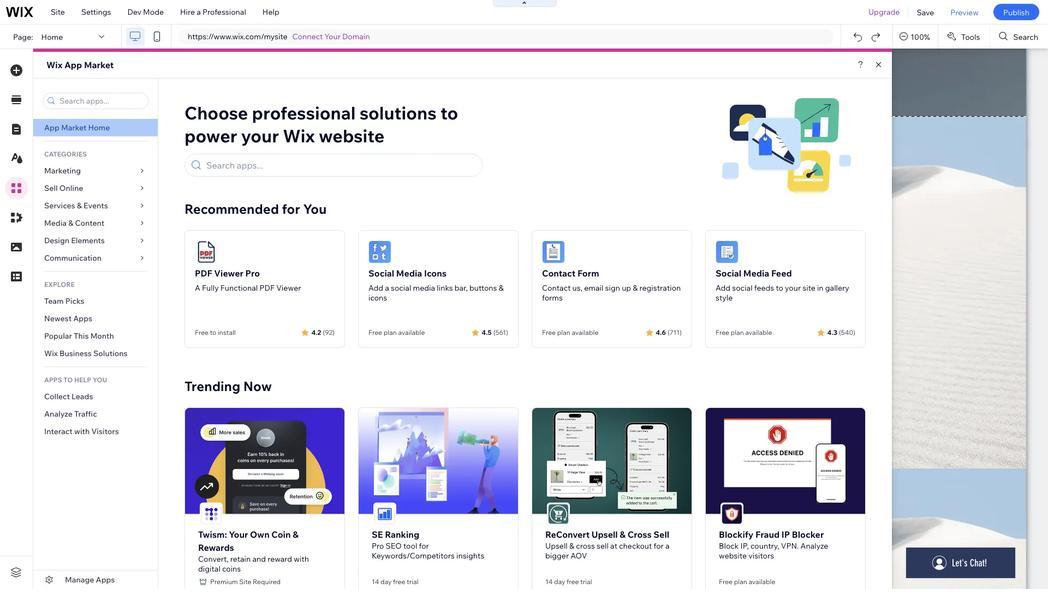 Task type: locate. For each thing, give the bounding box(es) containing it.
0 horizontal spatial apps
[[73, 314, 92, 323]]

0 horizontal spatial with
[[74, 427, 90, 436]]

free down keywords/competitors
[[393, 578, 405, 586]]

0 vertical spatial contact
[[542, 268, 576, 279]]

publish
[[1003, 7, 1030, 17]]

social
[[391, 283, 411, 293], [732, 283, 753, 293]]

wix inside choose professional solutions to power your wix website
[[283, 125, 315, 147]]

&
[[77, 201, 82, 210], [68, 218, 73, 228], [499, 283, 504, 293], [633, 283, 638, 293], [293, 529, 299, 540], [620, 529, 626, 540], [569, 541, 574, 551]]

media
[[44, 218, 67, 228], [396, 268, 422, 279], [743, 268, 769, 279]]

media
[[413, 283, 435, 293]]

14 day free trial down keywords/competitors
[[372, 578, 419, 586]]

0 vertical spatial your
[[241, 125, 279, 147]]

social left media
[[391, 283, 411, 293]]

a up icons at the left of the page
[[385, 283, 389, 293]]

2 day from the left
[[554, 578, 565, 586]]

content
[[75, 218, 104, 228]]

retain
[[230, 554, 251, 564]]

0 horizontal spatial day
[[381, 578, 392, 586]]

14 down the bigger
[[545, 578, 553, 586]]

pro down the se
[[372, 541, 384, 551]]

viewer up functional
[[214, 268, 243, 279]]

newest apps link
[[33, 310, 158, 328]]

trial for upsell
[[580, 578, 592, 586]]

plan down style
[[731, 329, 744, 337]]

your inside social media feed add social feeds to your site in gallery style
[[785, 283, 801, 293]]

0 horizontal spatial your
[[229, 529, 248, 540]]

sell
[[44, 183, 58, 193], [654, 529, 669, 540]]

a
[[195, 283, 200, 293]]

dev mode
[[127, 7, 164, 17]]

4.3
[[827, 328, 837, 337]]

pro up functional
[[245, 268, 260, 279]]

0 horizontal spatial sell
[[44, 183, 58, 193]]

free plan available down style
[[716, 329, 772, 337]]

home
[[41, 32, 63, 41], [88, 123, 110, 132]]

free plan available for feed
[[716, 329, 772, 337]]

solutions
[[360, 102, 437, 124]]

market up categories
[[61, 123, 86, 132]]

add for social media icons
[[368, 283, 383, 293]]

1 horizontal spatial social
[[732, 283, 753, 293]]

with down traffic
[[74, 427, 90, 436]]

blocker
[[792, 529, 824, 540]]

marketing link
[[33, 162, 158, 180]]

1 horizontal spatial a
[[385, 283, 389, 293]]

14 day free trial down aov
[[545, 578, 592, 586]]

1 vertical spatial wix
[[283, 125, 315, 147]]

apps inside button
[[96, 575, 115, 585]]

sign
[[605, 283, 620, 293]]

0 horizontal spatial search apps... field
[[56, 93, 145, 109]]

1 vertical spatial apps
[[96, 575, 115, 585]]

at
[[610, 541, 617, 551]]

& inside the twism: your own coin & rewards convert, retain and reward with digital coins
[[293, 529, 299, 540]]

fraud
[[755, 529, 780, 540]]

your
[[241, 125, 279, 147], [785, 283, 801, 293]]

social for social media feed
[[716, 268, 741, 279]]

analyze down blocker
[[801, 541, 828, 551]]

0 vertical spatial app
[[64, 60, 82, 70]]

add inside social media feed add social feeds to your site in gallery style
[[716, 283, 730, 293]]

choose professional solutions to power your wix website
[[185, 102, 458, 147]]

pro inside pdf viewer pro a fully functional pdf viewer
[[245, 268, 260, 279]]

free plan available
[[368, 329, 425, 337], [542, 329, 598, 337], [716, 329, 772, 337], [719, 578, 775, 586]]

wix for wix business solutions
[[44, 349, 58, 358]]

functional
[[220, 283, 258, 293]]

available down us,
[[572, 329, 598, 337]]

1 horizontal spatial apps
[[96, 575, 115, 585]]

1 vertical spatial app
[[44, 123, 59, 132]]

2 horizontal spatial media
[[743, 268, 769, 279]]

add
[[368, 283, 383, 293], [716, 283, 730, 293]]

1 horizontal spatial 14
[[545, 578, 553, 586]]

blockify fraud ip blocker poster image
[[706, 408, 865, 515]]

1 horizontal spatial day
[[554, 578, 565, 586]]

your left site
[[785, 283, 801, 293]]

1 horizontal spatial pdf
[[260, 283, 275, 293]]

popular
[[44, 331, 72, 341]]

1 horizontal spatial trial
[[580, 578, 592, 586]]

1 horizontal spatial viewer
[[276, 283, 301, 293]]

day
[[381, 578, 392, 586], [554, 578, 565, 586]]

analyze
[[44, 409, 73, 419], [801, 541, 828, 551]]

services
[[44, 201, 75, 210]]

2 vertical spatial wix
[[44, 349, 58, 358]]

2 horizontal spatial to
[[776, 283, 783, 293]]

free plan available down icons at the left of the page
[[368, 329, 425, 337]]

media up media
[[396, 268, 422, 279]]

4.2
[[311, 328, 321, 337]]

to left install
[[210, 329, 216, 337]]

wix inside wix business solutions link
[[44, 349, 58, 358]]

1 horizontal spatial free
[[567, 578, 579, 586]]

& right buttons
[[499, 283, 504, 293]]

a right the hire
[[197, 7, 201, 17]]

1 vertical spatial to
[[776, 283, 783, 293]]

day down the bigger
[[554, 578, 565, 586]]

email
[[584, 283, 603, 293]]

1 day from the left
[[381, 578, 392, 586]]

free for reconvert
[[567, 578, 579, 586]]

day down seo
[[381, 578, 392, 586]]

& right the up
[[633, 283, 638, 293]]

1 horizontal spatial add
[[716, 283, 730, 293]]

0 vertical spatial site
[[51, 7, 65, 17]]

sell online link
[[33, 180, 158, 197]]

& up design elements
[[68, 218, 73, 228]]

social down 'social media icons logo'
[[368, 268, 394, 279]]

2 free from the left
[[567, 578, 579, 586]]

communication link
[[33, 249, 158, 267]]

sell right cross
[[654, 529, 669, 540]]

1 contact from the top
[[542, 268, 576, 279]]

plan for icons
[[384, 329, 397, 337]]

your right power
[[241, 125, 279, 147]]

plan for contact
[[557, 329, 570, 337]]

media up feeds
[[743, 268, 769, 279]]

for right checkout
[[654, 541, 664, 551]]

1 vertical spatial sell
[[654, 529, 669, 540]]

1 horizontal spatial for
[[419, 541, 429, 551]]

14 day free trial
[[372, 578, 419, 586], [545, 578, 592, 586]]

free
[[195, 329, 209, 337], [368, 329, 382, 337], [542, 329, 556, 337], [716, 329, 729, 337], [719, 578, 733, 586]]

contact down 'contact form logo'
[[542, 268, 576, 279]]

1 vertical spatial website
[[719, 551, 747, 561]]

apps
[[73, 314, 92, 323], [96, 575, 115, 585]]

1 social from the left
[[391, 283, 411, 293]]

social media icons logo image
[[368, 241, 391, 264]]

trial
[[407, 578, 419, 586], [580, 578, 592, 586]]

search apps... field up app market home link
[[56, 93, 145, 109]]

upsell up sell
[[592, 529, 618, 540]]

available for feed
[[745, 329, 772, 337]]

Search apps... field
[[56, 93, 145, 109], [203, 154, 477, 176]]

1 vertical spatial a
[[385, 283, 389, 293]]

14 for reconvert
[[545, 578, 553, 586]]

free down aov
[[567, 578, 579, 586]]

available down media
[[398, 329, 425, 337]]

0 vertical spatial analyze
[[44, 409, 73, 419]]

free left install
[[195, 329, 209, 337]]

apps for newest apps
[[73, 314, 92, 323]]

1 vertical spatial pro
[[372, 541, 384, 551]]

1 vertical spatial analyze
[[801, 541, 828, 551]]

0 vertical spatial upsell
[[592, 529, 618, 540]]

0 vertical spatial home
[[41, 32, 63, 41]]

pdf right functional
[[260, 283, 275, 293]]

2 horizontal spatial for
[[654, 541, 664, 551]]

2 horizontal spatial a
[[665, 541, 670, 551]]

home up marketing link on the left
[[88, 123, 110, 132]]

free down icons at the left of the page
[[368, 329, 382, 337]]

contact up forms
[[542, 283, 571, 293]]

plan
[[384, 329, 397, 337], [557, 329, 570, 337], [731, 329, 744, 337], [734, 578, 747, 586]]

0 horizontal spatial social
[[391, 283, 411, 293]]

analyze traffic
[[44, 409, 97, 419]]

available
[[398, 329, 425, 337], [572, 329, 598, 337], [745, 329, 772, 337], [749, 578, 775, 586]]

0 vertical spatial apps
[[73, 314, 92, 323]]

site down coins
[[239, 578, 251, 586]]

market down settings on the top left
[[84, 60, 114, 70]]

free down forms
[[542, 329, 556, 337]]

apps up the this
[[73, 314, 92, 323]]

analyze up interact
[[44, 409, 73, 419]]

apps for manage apps
[[96, 575, 115, 585]]

business
[[60, 349, 92, 358]]

0 vertical spatial a
[[197, 7, 201, 17]]

website
[[319, 125, 384, 147], [719, 551, 747, 561]]

0 vertical spatial your
[[325, 32, 341, 41]]

0 horizontal spatial upsell
[[545, 541, 568, 551]]

2 social from the left
[[716, 268, 741, 279]]

newest apps
[[44, 314, 92, 323]]

1 add from the left
[[368, 283, 383, 293]]

a
[[197, 7, 201, 17], [385, 283, 389, 293], [665, 541, 670, 551]]

0 horizontal spatial trial
[[407, 578, 419, 586]]

rewards
[[198, 542, 234, 553]]

marketing
[[44, 166, 81, 176]]

1 14 from the left
[[372, 578, 379, 586]]

4.5 (561)
[[482, 328, 508, 337]]

website down the block
[[719, 551, 747, 561]]

trial down aov
[[580, 578, 592, 586]]

2 trial from the left
[[580, 578, 592, 586]]

1 horizontal spatial 14 day free trial
[[545, 578, 592, 586]]

social inside social media feed add social feeds to your site in gallery style
[[716, 268, 741, 279]]

media inside "social media icons add a social media links bar, buttons & icons"
[[396, 268, 422, 279]]

free down the block
[[719, 578, 733, 586]]

connect
[[292, 32, 323, 41]]

to down feed
[[776, 283, 783, 293]]

0 vertical spatial pro
[[245, 268, 260, 279]]

app
[[64, 60, 82, 70], [44, 123, 59, 132]]

dev
[[127, 7, 141, 17]]

free for pdf viewer pro
[[195, 329, 209, 337]]

0 horizontal spatial social
[[368, 268, 394, 279]]

buttons
[[469, 283, 497, 293]]

trending now
[[185, 378, 272, 395]]

1 horizontal spatial to
[[440, 102, 458, 124]]

0 horizontal spatial your
[[241, 125, 279, 147]]

0 vertical spatial website
[[319, 125, 384, 147]]

1 14 day free trial from the left
[[372, 578, 419, 586]]

14 down keywords/competitors
[[372, 578, 379, 586]]

1 vertical spatial contact
[[542, 283, 571, 293]]

fully
[[202, 283, 219, 293]]

1 horizontal spatial analyze
[[801, 541, 828, 551]]

1 vertical spatial search apps... field
[[203, 154, 477, 176]]

1 vertical spatial your
[[229, 529, 248, 540]]

0 horizontal spatial website
[[319, 125, 384, 147]]

plan down forms
[[557, 329, 570, 337]]

1 horizontal spatial app
[[64, 60, 82, 70]]

0 vertical spatial sell
[[44, 183, 58, 193]]

0 horizontal spatial to
[[210, 329, 216, 337]]

free plan available down forms
[[542, 329, 598, 337]]

trial down keywords/competitors
[[407, 578, 419, 586]]

2 add from the left
[[716, 283, 730, 293]]

0 horizontal spatial analyze
[[44, 409, 73, 419]]

pro inside se ranking pro seo tool for keywords/competitors insights
[[372, 541, 384, 551]]

add for social media feed
[[716, 283, 730, 293]]

twism: your own coin & rewards poster image
[[185, 408, 344, 515]]

0 vertical spatial viewer
[[214, 268, 243, 279]]

twism: your own coin & rewards convert, retain and reward with digital coins
[[198, 529, 309, 574]]

viewer right functional
[[276, 283, 301, 293]]

with
[[74, 427, 90, 436], [294, 554, 309, 564]]

0 horizontal spatial app
[[44, 123, 59, 132]]

your left domain
[[325, 32, 341, 41]]

media up design
[[44, 218, 67, 228]]

available down feeds
[[745, 329, 772, 337]]

sell up services in the left top of the page
[[44, 183, 58, 193]]

1 vertical spatial home
[[88, 123, 110, 132]]

to right solutions
[[440, 102, 458, 124]]

wix app market
[[46, 60, 114, 70]]

2 vertical spatial a
[[665, 541, 670, 551]]

4.5
[[482, 328, 492, 337]]

website inside choose professional solutions to power your wix website
[[319, 125, 384, 147]]

0 horizontal spatial 14
[[372, 578, 379, 586]]

1 trial from the left
[[407, 578, 419, 586]]

1 vertical spatial with
[[294, 554, 309, 564]]

2 14 day free trial from the left
[[545, 578, 592, 586]]

0 horizontal spatial pro
[[245, 268, 260, 279]]

visitors
[[749, 551, 774, 561]]

for left you
[[282, 201, 300, 217]]

twism: your own coin & rewards icon image
[[201, 504, 222, 525]]

for right tool
[[419, 541, 429, 551]]

add inside "social media icons add a social media links bar, buttons & icons"
[[368, 283, 383, 293]]

1 vertical spatial upsell
[[545, 541, 568, 551]]

0 horizontal spatial free
[[393, 578, 405, 586]]

0 horizontal spatial add
[[368, 283, 383, 293]]

1 horizontal spatial media
[[396, 268, 422, 279]]

upsell up the bigger
[[545, 541, 568, 551]]

now
[[243, 378, 272, 395]]

home up 'wix app market'
[[41, 32, 63, 41]]

1 horizontal spatial with
[[294, 554, 309, 564]]

0 vertical spatial pdf
[[195, 268, 212, 279]]

plan down icons at the left of the page
[[384, 329, 397, 337]]

reconvert upsell & cross sell icon image
[[548, 504, 569, 525]]

& inside "social media icons add a social media links bar, buttons & icons"
[[499, 283, 504, 293]]

your left own
[[229, 529, 248, 540]]

2 14 from the left
[[545, 578, 553, 586]]

se
[[372, 529, 383, 540]]

1 horizontal spatial your
[[785, 283, 801, 293]]

14 day free trial for reconvert
[[545, 578, 592, 586]]

blockify fraud ip blocker icon image
[[722, 504, 742, 525]]

icons
[[368, 293, 387, 303]]

& left events
[[77, 201, 82, 210]]

0 horizontal spatial 14 day free trial
[[372, 578, 419, 586]]

0 vertical spatial search apps... field
[[56, 93, 145, 109]]

site
[[803, 283, 815, 293]]

manage apps
[[65, 575, 115, 585]]

1 horizontal spatial site
[[239, 578, 251, 586]]

add up style
[[716, 283, 730, 293]]

media inside social media feed add social feeds to your site in gallery style
[[743, 268, 769, 279]]

1 horizontal spatial sell
[[654, 529, 669, 540]]

site
[[51, 7, 65, 17], [239, 578, 251, 586]]

1 horizontal spatial pro
[[372, 541, 384, 551]]

social inside "social media icons add a social media links bar, buttons & icons"
[[368, 268, 394, 279]]

you
[[303, 201, 327, 217]]

reconvert upsell & cross sell poster image
[[532, 408, 692, 515]]

site left settings on the top left
[[51, 7, 65, 17]]

& right coin
[[293, 529, 299, 540]]

0 vertical spatial with
[[74, 427, 90, 436]]

social up style
[[732, 283, 753, 293]]

0 vertical spatial to
[[440, 102, 458, 124]]

plan for feed
[[731, 329, 744, 337]]

available for icons
[[398, 329, 425, 337]]

with inside the twism: your own coin & rewards convert, retain and reward with digital coins
[[294, 554, 309, 564]]

free down style
[[716, 329, 729, 337]]

install
[[218, 329, 236, 337]]

sell inside reconvert upsell & cross sell upsell & cross sell at checkout for a bigger aov
[[654, 529, 669, 540]]

1 vertical spatial your
[[785, 283, 801, 293]]

2 social from the left
[[732, 283, 753, 293]]

design
[[44, 236, 69, 245]]

us,
[[572, 283, 583, 293]]

social inside "social media icons add a social media links bar, buttons & icons"
[[391, 283, 411, 293]]

1 social from the left
[[368, 268, 394, 279]]

website down solutions
[[319, 125, 384, 147]]

add up icons at the left of the page
[[368, 283, 383, 293]]

you
[[93, 376, 107, 384]]

aov
[[571, 551, 587, 561]]

digital
[[198, 564, 220, 574]]

(561)
[[493, 328, 508, 337]]

interact with visitors link
[[33, 423, 158, 441]]

domain
[[342, 32, 370, 41]]

social down social media feed logo at the right of page
[[716, 268, 741, 279]]

pdf up the a
[[195, 268, 212, 279]]

apps right manage at the left
[[96, 575, 115, 585]]

pro for se ranking
[[372, 541, 384, 551]]

app market home link
[[33, 119, 158, 136]]

a right checkout
[[665, 541, 670, 551]]

1 horizontal spatial website
[[719, 551, 747, 561]]

1 horizontal spatial your
[[325, 32, 341, 41]]

1 free from the left
[[393, 578, 405, 586]]

with right 'reward'
[[294, 554, 309, 564]]

free
[[393, 578, 405, 586], [567, 578, 579, 586]]

1 vertical spatial pdf
[[260, 283, 275, 293]]

0 vertical spatial wix
[[46, 60, 62, 70]]

search apps... field down choose professional solutions to power your wix website
[[203, 154, 477, 176]]



Task type: describe. For each thing, give the bounding box(es) containing it.
pdf viewer pro a fully functional pdf viewer
[[195, 268, 301, 293]]

4.2 (92)
[[311, 328, 335, 337]]

a inside "social media icons add a social media links bar, buttons & icons"
[[385, 283, 389, 293]]

(92)
[[323, 328, 335, 337]]

trial for ranking
[[407, 578, 419, 586]]

social for social media icons
[[368, 268, 394, 279]]

& up aov
[[569, 541, 574, 551]]

apps to help you
[[44, 376, 107, 384]]

visitors
[[91, 427, 119, 436]]

0 horizontal spatial pdf
[[195, 268, 212, 279]]

0 horizontal spatial a
[[197, 7, 201, 17]]

day for se
[[381, 578, 392, 586]]

tools button
[[938, 25, 990, 49]]

manage
[[65, 575, 94, 585]]

popular this month link
[[33, 328, 158, 345]]

professional
[[203, 7, 246, 17]]

cross
[[628, 529, 652, 540]]

events
[[84, 201, 108, 210]]

for inside se ranking pro seo tool for keywords/competitors insights
[[419, 541, 429, 551]]

2 contact from the top
[[542, 283, 571, 293]]

14 for se
[[372, 578, 379, 586]]

& inside media & content link
[[68, 218, 73, 228]]

app market home
[[44, 123, 110, 132]]

team picks
[[44, 296, 84, 306]]

plan down ip,
[[734, 578, 747, 586]]

a inside reconvert upsell & cross sell upsell & cross sell at checkout for a bigger aov
[[665, 541, 670, 551]]

convert,
[[198, 554, 229, 564]]

media & content link
[[33, 215, 158, 232]]

icons
[[424, 268, 447, 279]]

form
[[578, 268, 599, 279]]

free plan available for contact
[[542, 329, 598, 337]]

free for social media feed
[[716, 329, 729, 337]]

1 horizontal spatial home
[[88, 123, 110, 132]]

& inside services & events link
[[77, 201, 82, 210]]

up
[[622, 283, 631, 293]]

wix for wix app market
[[46, 60, 62, 70]]

coin
[[271, 529, 291, 540]]

this
[[74, 331, 89, 341]]

publish button
[[993, 4, 1039, 20]]

own
[[250, 529, 270, 540]]

feed
[[771, 268, 792, 279]]

day for reconvert
[[554, 578, 565, 586]]

available down "visitors"
[[749, 578, 775, 586]]

se ranking pro seo tool for keywords/competitors insights
[[372, 529, 484, 561]]

available for contact
[[572, 329, 598, 337]]

recommended
[[185, 201, 279, 217]]

blockify
[[719, 529, 754, 540]]

& left cross
[[620, 529, 626, 540]]

social media icons add a social media links bar, buttons & icons
[[368, 268, 504, 303]]

links
[[437, 283, 453, 293]]

search button
[[990, 25, 1048, 49]]

ip
[[782, 529, 790, 540]]

se ranking poster image
[[359, 408, 518, 515]]

social inside social media feed add social feeds to your site in gallery style
[[732, 283, 753, 293]]

0 horizontal spatial viewer
[[214, 268, 243, 279]]

contact form logo image
[[542, 241, 565, 264]]

100%
[[911, 32, 930, 41]]

manage apps button
[[33, 571, 158, 590]]

month
[[90, 331, 114, 341]]

1 horizontal spatial search apps... field
[[203, 154, 477, 176]]

free plan available for icons
[[368, 329, 425, 337]]

to inside social media feed add social feeds to your site in gallery style
[[776, 283, 783, 293]]

1 vertical spatial market
[[61, 123, 86, 132]]

communication
[[44, 253, 103, 263]]

interact with visitors
[[44, 427, 119, 436]]

1 vertical spatial viewer
[[276, 283, 301, 293]]

0 horizontal spatial for
[[282, 201, 300, 217]]

1 vertical spatial site
[[239, 578, 251, 586]]

country,
[[751, 541, 779, 551]]

1 horizontal spatial upsell
[[592, 529, 618, 540]]

bigger
[[545, 551, 569, 561]]

14 day free trial for se
[[372, 578, 419, 586]]

collect
[[44, 392, 70, 402]]

reconvert upsell & cross sell upsell & cross sell at checkout for a bigger aov
[[545, 529, 670, 561]]

premium site required
[[210, 578, 281, 586]]

reconvert
[[545, 529, 590, 540]]

0 vertical spatial market
[[84, 60, 114, 70]]

categories
[[44, 150, 87, 158]]

social media feed logo image
[[716, 241, 739, 264]]

bar,
[[455, 283, 468, 293]]

explore
[[44, 280, 75, 289]]

save
[[917, 7, 934, 17]]

insights
[[456, 551, 484, 561]]

cross
[[576, 541, 595, 551]]

forms
[[542, 293, 563, 303]]

reward
[[268, 554, 292, 564]]

solutions
[[93, 349, 128, 358]]

settings
[[81, 7, 111, 17]]

blockify fraud ip blocker block ip, country, vpn. analyze website visitors
[[719, 529, 828, 561]]

(540)
[[839, 328, 855, 337]]

social media feed add social feeds to your site in gallery style
[[716, 268, 849, 303]]

traffic
[[74, 409, 97, 419]]

analyze inside blockify fraud ip blocker block ip, country, vpn. analyze website visitors
[[801, 541, 828, 551]]

services & events link
[[33, 197, 158, 215]]

and
[[252, 554, 266, 564]]

https://www.wix.com/mysite
[[188, 32, 287, 41]]

contact form contact us, email sign up & registration forms
[[542, 268, 681, 303]]

for inside reconvert upsell & cross sell upsell & cross sell at checkout for a bigger aov
[[654, 541, 664, 551]]

team
[[44, 296, 64, 306]]

tool
[[403, 541, 417, 551]]

se ranking icon image
[[374, 504, 395, 525]]

trending
[[185, 378, 240, 395]]

ranking
[[385, 529, 419, 540]]

0 horizontal spatial media
[[44, 218, 67, 228]]

free for contact form
[[542, 329, 556, 337]]

to
[[63, 376, 73, 384]]

apps
[[44, 376, 62, 384]]

& inside contact form contact us, email sign up & registration forms
[[633, 283, 638, 293]]

preview
[[951, 7, 979, 17]]

interact
[[44, 427, 73, 436]]

help
[[74, 376, 91, 384]]

seo
[[386, 541, 402, 551]]

collect leads link
[[33, 388, 158, 406]]

sell inside sell online link
[[44, 183, 58, 193]]

sell online
[[44, 183, 83, 193]]

0 horizontal spatial site
[[51, 7, 65, 17]]

feeds
[[754, 283, 774, 293]]

popular this month
[[44, 331, 114, 341]]

power
[[185, 125, 237, 147]]

online
[[59, 183, 83, 193]]

media for social media feed
[[743, 268, 769, 279]]

your inside the twism: your own coin & rewards convert, retain and reward with digital coins
[[229, 529, 248, 540]]

website inside blockify fraud ip blocker block ip, country, vpn. analyze website visitors
[[719, 551, 747, 561]]

to inside choose professional solutions to power your wix website
[[440, 102, 458, 124]]

2 vertical spatial to
[[210, 329, 216, 337]]

free for social media icons
[[368, 329, 382, 337]]

preview button
[[942, 0, 987, 24]]

0 horizontal spatial home
[[41, 32, 63, 41]]

pro for pdf viewer pro
[[245, 268, 260, 279]]

free plan available down "visitors"
[[719, 578, 775, 586]]

vpn.
[[781, 541, 799, 551]]

tools
[[961, 32, 980, 41]]

free for se
[[393, 578, 405, 586]]

gallery
[[825, 283, 849, 293]]

pdf viewer pro logo image
[[195, 241, 218, 264]]

recommended for you
[[185, 201, 327, 217]]

block
[[719, 541, 739, 551]]

free to install
[[195, 329, 236, 337]]

ip,
[[741, 541, 749, 551]]

hire
[[180, 7, 195, 17]]

media for social media icons
[[396, 268, 422, 279]]

your inside choose professional solutions to power your wix website
[[241, 125, 279, 147]]



Task type: vqa. For each thing, say whether or not it's contained in the screenshot.


